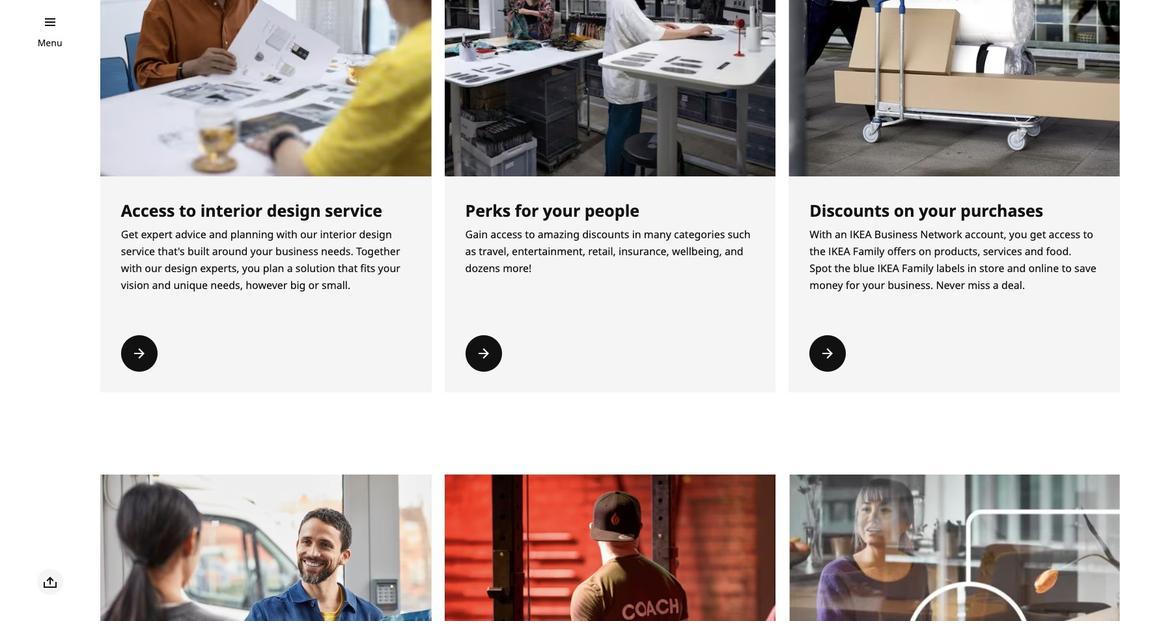 Task type: describe. For each thing, give the bounding box(es) containing it.
three ladies brainstorming around a table. image
[[444, 0, 776, 176]]

0 horizontal spatial design
[[165, 261, 197, 275]]

money
[[810, 278, 843, 292]]

around
[[212, 244, 248, 258]]

0 vertical spatial the
[[810, 244, 826, 258]]

that
[[338, 261, 358, 275]]

0 horizontal spatial on
[[894, 199, 915, 221]]

1 vertical spatial design
[[359, 227, 392, 241]]

expert
[[141, 227, 172, 241]]

such
[[728, 227, 751, 241]]

unique
[[174, 278, 208, 292]]

and inside perks for your people gain access to amazing discounts in many categories such as travel, entertainment, retail, insurance, wellbeing, and dozens more!
[[725, 244, 743, 258]]

experts,
[[200, 261, 239, 275]]

access to interior design service get expert advice and planning with our interior design service that's built around your business needs. together with our design experts, you plan a solution that fits your vision and unique needs, however big or small.
[[121, 199, 400, 292]]

your down 'planning'
[[250, 244, 273, 258]]

advice
[[175, 227, 206, 241]]

an
[[835, 227, 847, 241]]

to up save
[[1083, 227, 1093, 241]]

menu
[[38, 36, 62, 49]]

however
[[246, 278, 287, 292]]

0 vertical spatial ikea
[[850, 227, 872, 241]]

for inside discounts on your purchases with an ikea business network account, you get access to the ikea family offers on products, services and food. spot the blue ikea family labels in store and online to save money for your business. never miss a deal.
[[846, 278, 860, 292]]

entertainment,
[[512, 244, 586, 258]]

access inside perks for your people gain access to amazing discounts in many categories such as travel, entertainment, retail, insurance, wellbeing, and dozens more!
[[491, 227, 522, 241]]

vision
[[121, 278, 149, 292]]

a inside 'access to interior design service get expert advice and planning with our interior design service that's built around your business needs. together with our design experts, you plan a solution that fits your vision and unique needs, however big or small.'
[[287, 261, 293, 275]]

as
[[465, 244, 476, 258]]

0 horizontal spatial our
[[145, 261, 162, 275]]

insurance,
[[619, 244, 669, 258]]

needs,
[[211, 278, 243, 292]]

family
[[853, 244, 885, 258]]

business
[[276, 244, 318, 258]]

that's
[[158, 244, 185, 258]]

get
[[1030, 227, 1046, 241]]

in inside perks for your people gain access to amazing discounts in many categories such as travel, entertainment, retail, insurance, wellbeing, and dozens more!
[[632, 227, 641, 241]]

perks for your people gain access to amazing discounts in many categories such as travel, entertainment, retail, insurance, wellbeing, and dozens more!
[[465, 199, 751, 275]]

discounts on your purchases with an ikea business network account, you get access to the ikea family offers on products, services and food. spot the blue ikea family labels in store and online to save money for your business. never miss a deal.
[[810, 199, 1097, 292]]

1 horizontal spatial with
[[276, 227, 298, 241]]

food.
[[1046, 244, 1072, 258]]

never
[[936, 278, 965, 292]]

small.
[[322, 278, 350, 292]]

gain
[[465, 227, 488, 241]]

wellbeing,
[[672, 244, 722, 258]]

and right vision
[[152, 278, 171, 292]]

your inside perks for your people gain access to amazing discounts in many categories such as travel, entertainment, retail, insurance, wellbeing, and dozens more!
[[543, 199, 580, 221]]

menu button
[[38, 36, 62, 50]]

and up the deal.
[[1007, 261, 1026, 275]]

with
[[810, 227, 832, 241]]

fits
[[360, 261, 375, 275]]

perks
[[465, 199, 511, 221]]

1 vertical spatial the
[[835, 261, 851, 275]]

1 vertical spatial with
[[121, 261, 142, 275]]

network
[[920, 227, 962, 241]]

deal.
[[1002, 278, 1025, 292]]

a woman sitting at a desk next to a computer image
[[789, 475, 1120, 621]]

1 vertical spatial ikea
[[828, 244, 850, 258]]

1 horizontal spatial interior
[[320, 227, 356, 241]]

store
[[979, 261, 1004, 275]]

retail,
[[588, 244, 616, 258]]

and down get
[[1025, 244, 1044, 258]]

0 horizontal spatial interior
[[200, 199, 263, 221]]



Task type: vqa. For each thing, say whether or not it's contained in the screenshot.
"More."
no



Task type: locate. For each thing, give the bounding box(es) containing it.
products,
[[934, 244, 980, 258]]

your down blue
[[863, 278, 885, 292]]

for down blue
[[846, 278, 860, 292]]

in up miss
[[968, 261, 977, 275]]

account,
[[965, 227, 1007, 241]]

0 horizontal spatial the
[[810, 244, 826, 258]]

more!
[[503, 261, 532, 275]]

many
[[644, 227, 671, 241]]

0 horizontal spatial for
[[515, 199, 539, 221]]

for inside perks for your people gain access to amazing discounts in many categories such as travel, entertainment, retail, insurance, wellbeing, and dozens more!
[[515, 199, 539, 221]]

0 vertical spatial on
[[894, 199, 915, 221]]

1 horizontal spatial design
[[267, 199, 321, 221]]

1 vertical spatial for
[[846, 278, 860, 292]]

1 vertical spatial in
[[968, 261, 977, 275]]

1 horizontal spatial access
[[1049, 227, 1081, 241]]

1 vertical spatial our
[[145, 261, 162, 275]]

2 vertical spatial ikea
[[877, 261, 899, 275]]

dozens
[[465, 261, 500, 275]]

design up business
[[267, 199, 321, 221]]

access
[[121, 199, 175, 221]]

with up business
[[276, 227, 298, 241]]

1 horizontal spatial our
[[300, 227, 317, 241]]

and
[[209, 227, 228, 241], [725, 244, 743, 258], [1025, 244, 1044, 258], [1007, 261, 1026, 275], [152, 278, 171, 292]]

to inside 'access to interior design service get expert advice and planning with our interior design service that's built around your business needs. together with our design experts, you plan a solution that fits your vision and unique needs, however big or small.'
[[179, 199, 196, 221]]

service down get on the top left
[[121, 244, 155, 258]]

1 vertical spatial a
[[993, 278, 999, 292]]

your
[[543, 199, 580, 221], [919, 199, 956, 221], [250, 244, 273, 258], [378, 261, 400, 275], [863, 278, 885, 292]]

built
[[188, 244, 209, 258]]

1 horizontal spatial in
[[968, 261, 977, 275]]

access inside discounts on your purchases with an ikea business network account, you get access to the ikea family offers on products, services and food. spot the blue ikea family labels in store and online to save money for your business. never miss a deal.
[[1049, 227, 1081, 241]]

1 horizontal spatial for
[[846, 278, 860, 292]]

a
[[287, 261, 293, 275], [993, 278, 999, 292]]

solution
[[296, 261, 335, 275]]

0 horizontal spatial in
[[632, 227, 641, 241]]

online
[[1029, 261, 1059, 275]]

categories
[[674, 227, 725, 241]]

0 vertical spatial service
[[325, 199, 382, 221]]

a delivery driver dropping off packages image
[[100, 475, 431, 621]]

ikea down an at top right
[[828, 244, 850, 258]]

1 horizontal spatial the
[[835, 261, 851, 275]]

on up business on the top of the page
[[894, 199, 915, 221]]

ikea up family
[[850, 227, 872, 241]]

a right miss
[[993, 278, 999, 292]]

0 horizontal spatial you
[[242, 261, 260, 275]]

planning
[[230, 227, 274, 241]]

design
[[267, 199, 321, 221], [359, 227, 392, 241], [165, 261, 197, 275]]

on up family labels
[[919, 244, 931, 258]]

with up vision
[[121, 261, 142, 275]]

interior up 'planning'
[[200, 199, 263, 221]]

business.
[[888, 278, 933, 292]]

blue
[[853, 261, 875, 275]]

interior
[[200, 199, 263, 221], [320, 227, 356, 241]]

you inside 'access to interior design service get expert advice and planning with our interior design service that's built around your business needs. together with our design experts, you plan a solution that fits your vision and unique needs, however big or small.'
[[242, 261, 260, 275]]

discounts
[[582, 227, 629, 241]]

our down the that's
[[145, 261, 162, 275]]

1 horizontal spatial a
[[993, 278, 999, 292]]

0 horizontal spatial a
[[287, 261, 293, 275]]

the left blue
[[835, 261, 851, 275]]

to down food.
[[1062, 261, 1072, 275]]

big
[[290, 278, 306, 292]]

0 vertical spatial a
[[287, 261, 293, 275]]

in
[[632, 227, 641, 241], [968, 261, 977, 275]]

0 horizontal spatial with
[[121, 261, 142, 275]]

1 access from the left
[[491, 227, 522, 241]]

1 vertical spatial on
[[919, 244, 931, 258]]

spot
[[810, 261, 832, 275]]

services
[[983, 244, 1022, 258]]

2 vertical spatial design
[[165, 261, 197, 275]]

0 vertical spatial design
[[267, 199, 321, 221]]

in up insurance,
[[632, 227, 641, 241]]

1 horizontal spatial on
[[919, 244, 931, 258]]

you left the plan
[[242, 261, 260, 275]]

man walking across a red-lit area image
[[444, 475, 776, 621]]

1 horizontal spatial service
[[325, 199, 382, 221]]

1 vertical spatial you
[[242, 261, 260, 275]]

your up amazing
[[543, 199, 580, 221]]

needs.
[[321, 244, 353, 258]]

people
[[585, 199, 640, 221]]

ikea down offers
[[877, 261, 899, 275]]

1 vertical spatial service
[[121, 244, 155, 258]]

a inside discounts on your purchases with an ikea business network account, you get access to the ikea family offers on products, services and food. spot the blue ikea family labels in store and online to save money for your business. never miss a deal.
[[993, 278, 999, 292]]

1 horizontal spatial you
[[1009, 227, 1027, 241]]

service
[[325, 199, 382, 221], [121, 244, 155, 258]]

in inside discounts on your purchases with an ikea business network account, you get access to the ikea family offers on products, services and food. spot the blue ikea family labels in store and online to save money for your business. never miss a deal.
[[968, 261, 977, 275]]

access up travel,
[[491, 227, 522, 241]]

2 access from the left
[[1049, 227, 1081, 241]]

on
[[894, 199, 915, 221], [919, 244, 931, 258]]

the up spot
[[810, 244, 826, 258]]

access
[[491, 227, 522, 241], [1049, 227, 1081, 241]]

travel,
[[479, 244, 509, 258]]

you inside discounts on your purchases with an ikea business network account, you get access to the ikea family offers on products, services and food. spot the blue ikea family labels in store and online to save money for your business. never miss a deal.
[[1009, 227, 1027, 241]]

family labels
[[902, 261, 965, 275]]

to inside perks for your people gain access to amazing discounts in many categories such as travel, entertainment, retail, insurance, wellbeing, and dozens more!
[[525, 227, 535, 241]]

together
[[356, 244, 400, 258]]

design up together
[[359, 227, 392, 241]]

0 vertical spatial you
[[1009, 227, 1027, 241]]

and down such at the right top of the page
[[725, 244, 743, 258]]

or
[[308, 278, 319, 292]]

your up "network"
[[919, 199, 956, 221]]

plan
[[263, 261, 284, 275]]

ikea
[[850, 227, 872, 241], [828, 244, 850, 258], [877, 261, 899, 275]]

a right the plan
[[287, 261, 293, 275]]

with
[[276, 227, 298, 241], [121, 261, 142, 275]]

interior up needs.
[[320, 227, 356, 241]]

purchases
[[961, 199, 1043, 221]]

to up entertainment,
[[525, 227, 535, 241]]

for right perks
[[515, 199, 539, 221]]

miss
[[968, 278, 990, 292]]

business
[[874, 227, 918, 241]]

design down the that's
[[165, 261, 197, 275]]

you
[[1009, 227, 1027, 241], [242, 261, 260, 275]]

1 vertical spatial interior
[[320, 227, 356, 241]]

and up around
[[209, 227, 228, 241]]

save
[[1074, 261, 1097, 275]]

your down together
[[378, 261, 400, 275]]

0 vertical spatial for
[[515, 199, 539, 221]]

0 horizontal spatial service
[[121, 244, 155, 258]]

discounts
[[810, 199, 890, 221]]

amazing
[[538, 227, 580, 241]]

to up the advice
[[179, 199, 196, 221]]

you left get
[[1009, 227, 1027, 241]]

2 horizontal spatial design
[[359, 227, 392, 241]]

our up business
[[300, 227, 317, 241]]

our
[[300, 227, 317, 241], [145, 261, 162, 275]]

the
[[810, 244, 826, 258], [835, 261, 851, 275]]

for
[[515, 199, 539, 221], [846, 278, 860, 292]]

to
[[179, 199, 196, 221], [525, 227, 535, 241], [1083, 227, 1093, 241], [1062, 261, 1072, 275]]

offers
[[887, 244, 916, 258]]

0 vertical spatial in
[[632, 227, 641, 241]]

0 vertical spatial interior
[[200, 199, 263, 221]]

0 vertical spatial with
[[276, 227, 298, 241]]

service up needs.
[[325, 199, 382, 221]]

person carrying ikea products in a trolly. image
[[789, 0, 1120, 176]]

access up food.
[[1049, 227, 1081, 241]]

0 horizontal spatial access
[[491, 227, 522, 241]]

0 vertical spatial our
[[300, 227, 317, 241]]

get
[[121, 227, 138, 241]]



